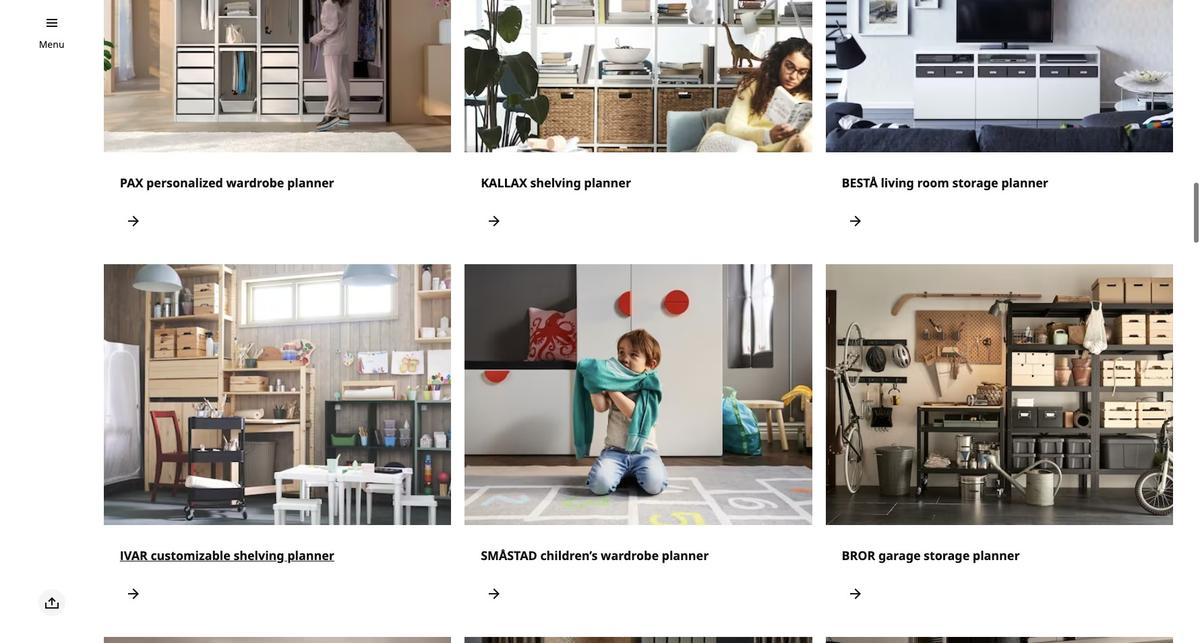 Task type: describe. For each thing, give the bounding box(es) containing it.
pax personalized wardrobe planner
[[120, 175, 334, 191]]

room
[[917, 175, 949, 191]]

children's
[[540, 547, 598, 564]]

planner for småstad children's wardrobe planner
[[662, 547, 709, 564]]

customizable
[[151, 547, 231, 564]]

pax
[[120, 175, 143, 191]]

garage
[[879, 547, 921, 564]]

småstad children's wardrobe planner
[[481, 547, 709, 564]]

living
[[881, 175, 914, 191]]

planner for ivar customizable shelving planner
[[287, 547, 334, 564]]

bestå living room storage planner
[[842, 175, 1049, 191]]

pax personalized wardrobe planner link
[[104, 0, 451, 251]]

menu button
[[39, 37, 64, 52]]

kallax
[[481, 175, 527, 191]]

småstad
[[481, 547, 537, 564]]

kallax shelving planner link
[[465, 0, 812, 251]]

menu
[[39, 38, 64, 51]]

personalized
[[146, 175, 223, 191]]

kallax shelving planner
[[481, 175, 631, 191]]



Task type: locate. For each thing, give the bounding box(es) containing it.
ivar customizable shelving planner
[[120, 547, 334, 564]]

0 horizontal spatial shelving
[[234, 547, 284, 564]]

shelving
[[530, 175, 581, 191], [234, 547, 284, 564]]

planner for pax personalized wardrobe planner
[[287, 175, 334, 191]]

bror garage storage planner link
[[826, 264, 1173, 624]]

bestå
[[842, 175, 878, 191]]

0 horizontal spatial wardrobe
[[226, 175, 284, 191]]

1 vertical spatial wardrobe
[[601, 547, 659, 564]]

småstad children's wardrobe planner link
[[465, 264, 812, 624]]

shelving inside "kallax shelving planner" link
[[530, 175, 581, 191]]

wardrobe for personalized
[[226, 175, 284, 191]]

ivar customizable shelving planner link
[[104, 264, 451, 624]]

1 horizontal spatial wardrobe
[[601, 547, 659, 564]]

storage
[[953, 175, 999, 191], [924, 547, 970, 564]]

ivar
[[120, 547, 148, 564]]

0 vertical spatial storage
[[953, 175, 999, 191]]

1 horizontal spatial shelving
[[530, 175, 581, 191]]

0 vertical spatial shelving
[[530, 175, 581, 191]]

planner
[[287, 175, 334, 191], [584, 175, 631, 191], [1002, 175, 1049, 191], [287, 547, 334, 564], [662, 547, 709, 564], [973, 547, 1020, 564]]

1 vertical spatial shelving
[[234, 547, 284, 564]]

0 vertical spatial wardrobe
[[226, 175, 284, 191]]

storage right room
[[953, 175, 999, 191]]

bror
[[842, 547, 876, 564]]

wardrobe for children's
[[601, 547, 659, 564]]

wardrobe
[[226, 175, 284, 191], [601, 547, 659, 564]]

shelving inside 'ivar customizable shelving planner' link
[[234, 547, 284, 564]]

1 vertical spatial storage
[[924, 547, 970, 564]]

planner for bror garage storage planner
[[973, 547, 1020, 564]]

bror garage storage planner
[[842, 547, 1020, 564]]

bestå living room storage planner link
[[826, 0, 1173, 251]]

storage right the garage
[[924, 547, 970, 564]]



Task type: vqa. For each thing, say whether or not it's contained in the screenshot.
top storage
yes



